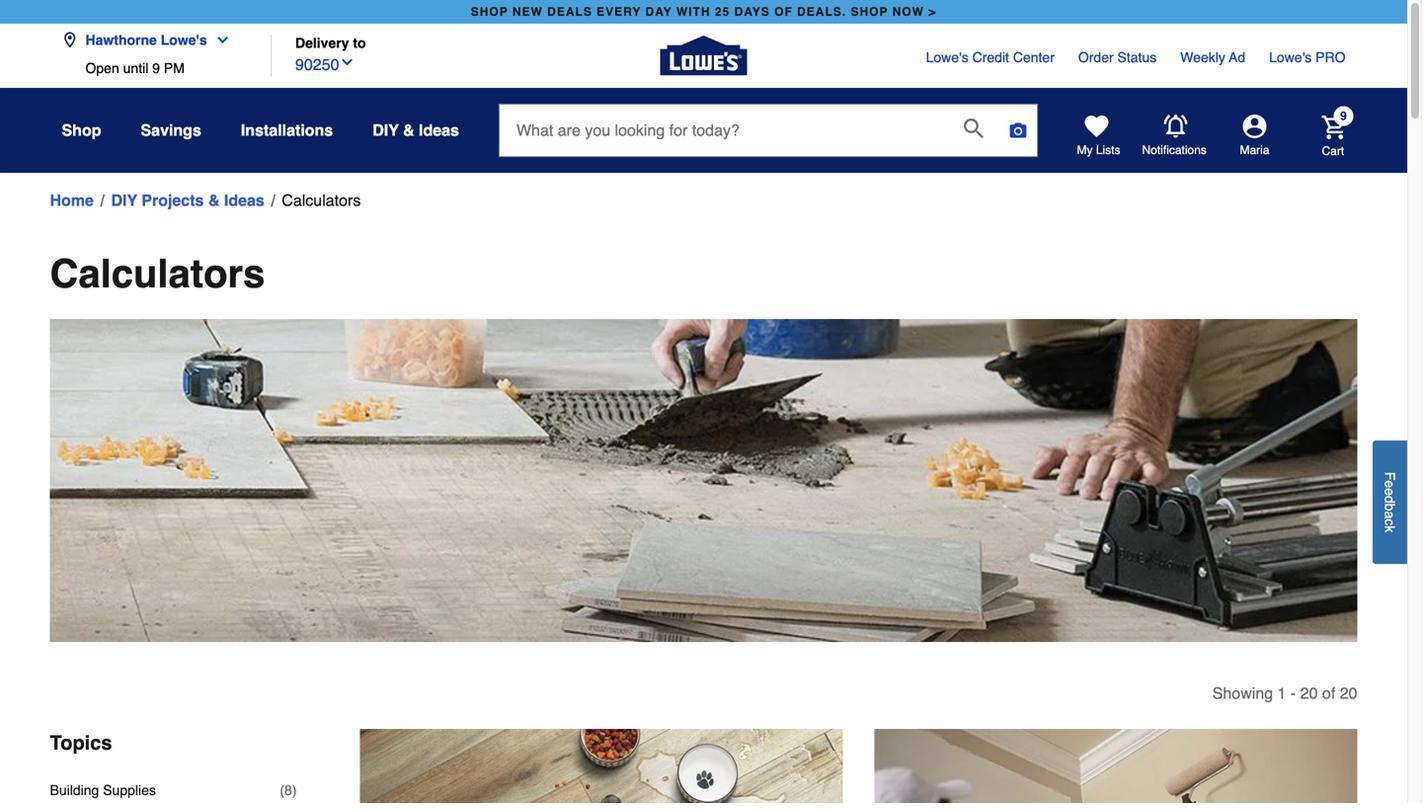 Task type: vqa. For each thing, say whether or not it's contained in the screenshot.
leftmost Calculators
yes



Task type: describe. For each thing, give the bounding box(es) containing it.
0 vertical spatial 9
[[152, 60, 160, 76]]

pm
[[164, 60, 185, 76]]

deals
[[547, 5, 593, 19]]

( 8 )
[[280, 782, 297, 798]]

diy projects & ideas
[[111, 191, 265, 209]]

diy & ideas button
[[373, 113, 459, 148]]

building
[[50, 782, 99, 798]]

25
[[715, 5, 730, 19]]

weekly ad link
[[1181, 47, 1246, 67]]

lowe's home improvement logo image
[[660, 12, 747, 99]]

90250
[[295, 55, 339, 74]]

lowe's pro link
[[1270, 47, 1346, 67]]

maria
[[1240, 143, 1270, 157]]

f e e d b a c k button
[[1373, 440, 1408, 564]]

1 horizontal spatial 9
[[1341, 109, 1347, 123]]

>
[[929, 5, 937, 19]]

hawthorne
[[85, 32, 157, 48]]

90250 button
[[295, 51, 355, 77]]

lowe's pro
[[1270, 49, 1346, 65]]

weekly ad
[[1181, 49, 1246, 65]]

hawthorne lowe's
[[85, 32, 207, 48]]

my lists link
[[1077, 115, 1121, 158]]

2 20 from the left
[[1340, 684, 1358, 702]]

my lists
[[1077, 143, 1121, 157]]

savings button
[[141, 113, 201, 148]]

maria button
[[1208, 115, 1303, 158]]

1 shop from the left
[[471, 5, 508, 19]]

of
[[775, 5, 793, 19]]

lowe's for lowe's credit center
[[926, 49, 969, 65]]

0 vertical spatial calculators
[[282, 191, 361, 209]]

-
[[1291, 684, 1296, 702]]

lowe's home improvement cart image
[[1322, 115, 1346, 139]]

open until 9 pm
[[85, 60, 185, 76]]

my
[[1077, 143, 1093, 157]]

lists
[[1096, 143, 1121, 157]]

status
[[1118, 49, 1157, 65]]

to
[[353, 35, 366, 51]]

topics
[[50, 732, 112, 754]]

day
[[646, 5, 672, 19]]

(
[[280, 782, 285, 798]]

search image
[[964, 119, 984, 138]]

a
[[1383, 511, 1398, 519]]

ad
[[1229, 49, 1246, 65]]

0 vertical spatial chevron down image
[[207, 32, 231, 48]]

2 e from the top
[[1383, 488, 1398, 496]]

hawthorne lowe's button
[[62, 20, 239, 60]]

a man spreading mortar on a subfloor before installing gray tile flooring. image
[[50, 319, 1358, 642]]

lowe's home improvement notification center image
[[1164, 115, 1188, 138]]

b
[[1383, 503, 1398, 511]]

order
[[1079, 49, 1114, 65]]

days
[[735, 5, 770, 19]]

f e e d b a c k
[[1383, 472, 1398, 533]]

)
[[292, 782, 297, 798]]



Task type: locate. For each thing, give the bounding box(es) containing it.
0 horizontal spatial chevron down image
[[207, 32, 231, 48]]

chevron down image
[[207, 32, 231, 48], [339, 54, 355, 70]]

weekly
[[1181, 49, 1226, 65]]

lowe's left "credit" on the top right
[[926, 49, 969, 65]]

& inside "button"
[[403, 121, 415, 139]]

until
[[123, 60, 149, 76]]

pro
[[1316, 49, 1346, 65]]

lowe's
[[161, 32, 207, 48], [926, 49, 969, 65], [1270, 49, 1312, 65]]

lowe's left "pro"
[[1270, 49, 1312, 65]]

lowe's credit center link
[[926, 47, 1055, 67]]

a man using a roller on an extension pole to paint a wall beige. image
[[875, 729, 1358, 803]]

1 vertical spatial ideas
[[224, 191, 265, 209]]

lowe's inside "button"
[[161, 32, 207, 48]]

diy
[[373, 121, 399, 139], [111, 191, 137, 209]]

1 horizontal spatial lowe's
[[926, 49, 969, 65]]

diy for diy & ideas
[[373, 121, 399, 139]]

0 horizontal spatial 20
[[1301, 684, 1318, 702]]

0 horizontal spatial ideas
[[224, 191, 265, 209]]

2 shop from the left
[[851, 5, 889, 19]]

home
[[50, 191, 94, 209]]

0 horizontal spatial lowe's
[[161, 32, 207, 48]]

credit
[[973, 49, 1010, 65]]

order status
[[1079, 49, 1157, 65]]

diy for diy projects & ideas
[[111, 191, 137, 209]]

calculators
[[282, 191, 361, 209], [50, 251, 265, 296]]

calculators down installations button
[[282, 191, 361, 209]]

lowe's credit center
[[926, 49, 1055, 65]]

delivery to
[[295, 35, 366, 51]]

c
[[1383, 519, 1398, 526]]

1 e from the top
[[1383, 480, 1398, 488]]

notifications
[[1143, 143, 1207, 157]]

8
[[285, 782, 292, 798]]

f
[[1383, 472, 1398, 480]]

building supplies
[[50, 782, 156, 798]]

0 horizontal spatial diy
[[111, 191, 137, 209]]

0 horizontal spatial &
[[208, 191, 220, 209]]

diy inside "button"
[[373, 121, 399, 139]]

home link
[[50, 189, 94, 212]]

9 left pm at top left
[[152, 60, 160, 76]]

1 horizontal spatial ideas
[[419, 121, 459, 139]]

delivery
[[295, 35, 349, 51]]

ideas inside "button"
[[419, 121, 459, 139]]

e
[[1383, 480, 1398, 488], [1383, 488, 1398, 496]]

of
[[1323, 684, 1336, 702]]

e up b
[[1383, 488, 1398, 496]]

0 vertical spatial ideas
[[419, 121, 459, 139]]

shop
[[471, 5, 508, 19], [851, 5, 889, 19]]

1 horizontal spatial diy
[[373, 121, 399, 139]]

lowe's inside 'link'
[[1270, 49, 1312, 65]]

diy projects & ideas link
[[111, 189, 265, 212]]

calculators button
[[282, 189, 361, 212]]

diy & ideas
[[373, 121, 459, 139]]

None search field
[[499, 104, 1038, 175]]

shop button
[[62, 113, 101, 148]]

1 horizontal spatial calculators
[[282, 191, 361, 209]]

a dog on a wood-look vinyl plank floor next to a food dish, a bowl with spilled water and a toy. image
[[360, 729, 843, 803]]

1 vertical spatial diy
[[111, 191, 137, 209]]

with
[[677, 5, 711, 19]]

1 horizontal spatial shop
[[851, 5, 889, 19]]

0 horizontal spatial calculators
[[50, 251, 265, 296]]

showing 1 - 20 of 20
[[1213, 684, 1358, 702]]

location image
[[62, 32, 78, 48]]

1 vertical spatial &
[[208, 191, 220, 209]]

d
[[1383, 496, 1398, 503]]

1 vertical spatial chevron down image
[[339, 54, 355, 70]]

&
[[403, 121, 415, 139], [208, 191, 220, 209]]

1 horizontal spatial &
[[403, 121, 415, 139]]

shop new deals every day with 25 days of deals. shop now >
[[471, 5, 937, 19]]

calculators down "projects"
[[50, 251, 265, 296]]

chevron down image inside 90250 button
[[339, 54, 355, 70]]

9 up cart
[[1341, 109, 1347, 123]]

deals.
[[797, 5, 847, 19]]

1
[[1278, 684, 1287, 702]]

e up the d
[[1383, 480, 1398, 488]]

shop
[[62, 121, 101, 139]]

9
[[152, 60, 160, 76], [1341, 109, 1347, 123]]

shop left the new
[[471, 5, 508, 19]]

lowe's for lowe's pro
[[1270, 49, 1312, 65]]

open
[[85, 60, 119, 76]]

lowe's home improvement lists image
[[1085, 115, 1109, 138]]

shop new deals every day with 25 days of deals. shop now > link
[[467, 0, 941, 24]]

new
[[513, 5, 543, 19]]

20 right -
[[1301, 684, 1318, 702]]

1 20 from the left
[[1301, 684, 1318, 702]]

20 right of at the bottom right of the page
[[1340, 684, 1358, 702]]

0 horizontal spatial shop
[[471, 5, 508, 19]]

k
[[1383, 526, 1398, 533]]

installations button
[[241, 113, 333, 148]]

projects
[[142, 191, 204, 209]]

1 vertical spatial 9
[[1341, 109, 1347, 123]]

lowe's up pm at top left
[[161, 32, 207, 48]]

order status link
[[1079, 47, 1157, 67]]

2 horizontal spatial lowe's
[[1270, 49, 1312, 65]]

1 horizontal spatial 20
[[1340, 684, 1358, 702]]

20
[[1301, 684, 1318, 702], [1340, 684, 1358, 702]]

0 horizontal spatial 9
[[152, 60, 160, 76]]

center
[[1013, 49, 1055, 65]]

Search Query text field
[[500, 105, 948, 156]]

0 vertical spatial &
[[403, 121, 415, 139]]

installations
[[241, 121, 333, 139]]

every
[[597, 5, 641, 19]]

savings
[[141, 121, 201, 139]]

camera image
[[1009, 121, 1028, 140]]

ideas
[[419, 121, 459, 139], [224, 191, 265, 209]]

shop left 'now'
[[851, 5, 889, 19]]

showing
[[1213, 684, 1274, 702]]

supplies
[[103, 782, 156, 798]]

1 vertical spatial calculators
[[50, 251, 265, 296]]

0 vertical spatial diy
[[373, 121, 399, 139]]

cart
[[1322, 144, 1345, 158]]

1 horizontal spatial chevron down image
[[339, 54, 355, 70]]

now
[[893, 5, 925, 19]]



